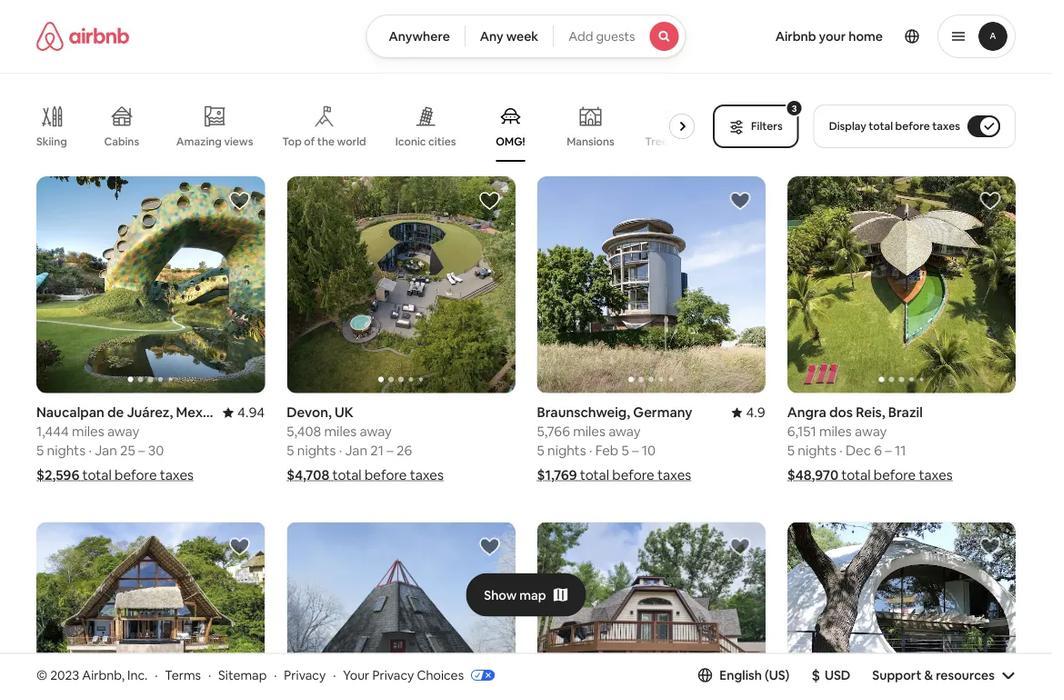 Task type: locate. For each thing, give the bounding box(es) containing it.
nights down 5,408
[[297, 442, 336, 460]]

mansions
[[567, 135, 615, 149]]

1 jan from the left
[[95, 442, 117, 460]]

your privacy choices
[[343, 667, 464, 684]]

away up feb
[[609, 423, 641, 441]]

add to wishlist: braunschweig, germany image
[[729, 190, 751, 212]]

5 down 6,151
[[787, 442, 795, 460]]

english (us) button
[[698, 667, 790, 684]]

miles down uk in the left bottom of the page
[[324, 423, 357, 441]]

privacy left your
[[284, 667, 326, 684]]

· inside 1,444 miles away 5 nights · jan 25 – 30 $2,596 total before taxes
[[89, 442, 92, 460]]

display total before taxes
[[829, 119, 960, 133]]

· left 'dec'
[[839, 442, 843, 460]]

before inside braunschweig, germany 5,766 miles away 5 nights · feb 5 – 10 $1,769 total before taxes
[[612, 467, 655, 484]]

support & resources
[[872, 667, 995, 684]]

total
[[869, 119, 893, 133], [82, 467, 112, 484], [332, 467, 362, 484], [580, 467, 609, 484], [841, 467, 871, 484]]

nights
[[47, 442, 86, 460], [297, 442, 336, 460], [547, 442, 586, 460], [798, 442, 837, 460]]

taxes inside devon, uk 5,408 miles away 5 nights · jan 21 – 26 $4,708 total before taxes
[[410, 467, 444, 484]]

1 5 from the left
[[36, 442, 44, 460]]

taxes inside braunschweig, germany 5,766 miles away 5 nights · feb 5 – 10 $1,769 total before taxes
[[657, 467, 691, 484]]

5 down 1,444
[[36, 442, 44, 460]]

miles inside angra dos reis, brazil 6,151 miles away 5 nights · dec 6 – 11 $48,970 total before taxes
[[819, 423, 852, 441]]

5
[[36, 442, 44, 460], [287, 442, 294, 460], [537, 442, 545, 460], [622, 442, 629, 460], [787, 442, 795, 460]]

iconic
[[395, 134, 426, 148]]

away inside 1,444 miles away 5 nights · jan 25 – 30 $2,596 total before taxes
[[107, 423, 139, 441]]

inc.
[[127, 667, 148, 684]]

4.94
[[237, 404, 265, 422]]

5 down 5,408
[[287, 442, 294, 460]]

1 horizontal spatial jan
[[345, 442, 367, 460]]

total right $2,596
[[82, 467, 112, 484]]

5 inside devon, uk 5,408 miles away 5 nights · jan 21 – 26 $4,708 total before taxes
[[287, 442, 294, 460]]

total inside angra dos reis, brazil 6,151 miles away 5 nights · dec 6 – 11 $48,970 total before taxes
[[841, 467, 871, 484]]

miles inside braunschweig, germany 5,766 miles away 5 nights · feb 5 – 10 $1,769 total before taxes
[[573, 423, 606, 441]]

your
[[343, 667, 370, 684]]

· left privacy link
[[274, 667, 277, 684]]

– right '25'
[[138, 442, 145, 460]]

any week button
[[465, 15, 554, 58]]

5 down '5,766'
[[537, 442, 545, 460]]

guests
[[596, 28, 635, 45]]

taxes
[[932, 119, 960, 133], [160, 467, 194, 484], [410, 467, 444, 484], [657, 467, 691, 484], [919, 467, 953, 484]]

3 miles from the left
[[573, 423, 606, 441]]

0 horizontal spatial privacy
[[284, 667, 326, 684]]

total right "display" on the right top of page
[[869, 119, 893, 133]]

4 nights from the left
[[798, 442, 837, 460]]

1 horizontal spatial privacy
[[372, 667, 414, 684]]

$4,708
[[287, 467, 329, 484]]

show map
[[484, 587, 546, 603]]

· left 21
[[339, 442, 342, 460]]

choices
[[417, 667, 464, 684]]

show
[[484, 587, 517, 603]]

omg!
[[496, 135, 525, 149]]

resources
[[936, 667, 995, 684]]

4 away from the left
[[855, 423, 887, 441]]

top of the world
[[282, 135, 366, 149]]

devon,
[[287, 404, 332, 422]]

3 nights from the left
[[547, 442, 586, 460]]

away up 21
[[360, 423, 392, 441]]

away
[[107, 423, 139, 441], [360, 423, 392, 441], [609, 423, 641, 441], [855, 423, 887, 441]]

away down reis,
[[855, 423, 887, 441]]

25
[[120, 442, 135, 460]]

nights down '5,766'
[[547, 442, 586, 460]]

· inside devon, uk 5,408 miles away 5 nights · jan 21 – 26 $4,708 total before taxes
[[339, 442, 342, 460]]

views
[[224, 134, 253, 148]]

– right 21
[[387, 442, 394, 460]]

5 inside 1,444 miles away 5 nights · jan 25 – 30 $2,596 total before taxes
[[36, 442, 44, 460]]

· left '25'
[[89, 442, 92, 460]]

jan
[[95, 442, 117, 460], [345, 442, 367, 460]]

2 miles from the left
[[324, 423, 357, 441]]

total right "$4,708"
[[332, 467, 362, 484]]

jan left '25'
[[95, 442, 117, 460]]

3 – from the left
[[632, 442, 639, 460]]

nights down 6,151
[[798, 442, 837, 460]]

1,444 miles away 5 nights · jan 25 – 30 $2,596 total before taxes
[[36, 423, 194, 484]]

0 horizontal spatial jan
[[95, 442, 117, 460]]

before inside angra dos reis, brazil 6,151 miles away 5 nights · dec 6 – 11 $48,970 total before taxes
[[874, 467, 916, 484]]

privacy right your
[[372, 667, 414, 684]]

1 miles from the left
[[72, 423, 104, 441]]

add to wishlist: naucalpan de juárez, mexico image
[[228, 190, 250, 212]]

4 miles from the left
[[819, 423, 852, 441]]

privacy
[[284, 667, 326, 684], [372, 667, 414, 684]]

· left your
[[333, 667, 336, 684]]

2 – from the left
[[387, 442, 394, 460]]

2023
[[50, 667, 79, 684]]

1 privacy from the left
[[284, 667, 326, 684]]

iconic cities
[[395, 134, 456, 148]]

total down 'dec'
[[841, 467, 871, 484]]

top
[[282, 135, 302, 149]]

5 right feb
[[622, 442, 629, 460]]

before right "display" on the right top of page
[[895, 119, 930, 133]]

1 nights from the left
[[47, 442, 86, 460]]

3 5 from the left
[[537, 442, 545, 460]]

group
[[36, 91, 704, 162], [36, 176, 265, 393], [287, 176, 515, 393], [537, 176, 765, 393], [787, 176, 1016, 393], [36, 523, 265, 698], [287, 523, 515, 698], [537, 523, 765, 698], [787, 523, 1016, 698]]

4 – from the left
[[885, 442, 892, 460]]

30
[[148, 442, 164, 460]]

None search field
[[366, 15, 686, 58]]

1 – from the left
[[138, 442, 145, 460]]

4.9 out of 5 average rating image
[[732, 404, 765, 422]]

© 2023 airbnb, inc. ·
[[36, 667, 158, 684]]

cabins
[[104, 135, 139, 149]]

nights down 1,444
[[47, 442, 86, 460]]

miles inside devon, uk 5,408 miles away 5 nights · jan 21 – 26 $4,708 total before taxes
[[324, 423, 357, 441]]

1,444
[[36, 423, 69, 441]]

2 privacy from the left
[[372, 667, 414, 684]]

terms link
[[165, 667, 201, 684]]

· left feb
[[589, 442, 592, 460]]

– right 6
[[885, 442, 892, 460]]

–
[[138, 442, 145, 460], [387, 442, 394, 460], [632, 442, 639, 460], [885, 442, 892, 460]]

week
[[506, 28, 539, 45]]

usd
[[825, 667, 851, 684]]

21
[[370, 442, 384, 460]]

·
[[89, 442, 92, 460], [339, 442, 342, 460], [589, 442, 592, 460], [839, 442, 843, 460], [155, 667, 158, 684], [208, 667, 211, 684], [274, 667, 277, 684], [333, 667, 336, 684]]

26
[[397, 442, 412, 460]]

· inside braunschweig, germany 5,766 miles away 5 nights · feb 5 – 10 $1,769 total before taxes
[[589, 442, 592, 460]]

before down '25'
[[115, 467, 157, 484]]

add to wishlist: angra dos reis, brazil image
[[979, 190, 1001, 212]]

jan left 21
[[345, 442, 367, 460]]

before down 10
[[612, 467, 655, 484]]

2 jan from the left
[[345, 442, 367, 460]]

away up '25'
[[107, 423, 139, 441]]

anywhere button
[[366, 15, 465, 58]]

&
[[924, 667, 933, 684]]

5 inside angra dos reis, brazil 6,151 miles away 5 nights · dec 6 – 11 $48,970 total before taxes
[[787, 442, 795, 460]]

©
[[36, 667, 47, 684]]

total down feb
[[580, 467, 609, 484]]

away inside braunschweig, germany 5,766 miles away 5 nights · feb 5 – 10 $1,769 total before taxes
[[609, 423, 641, 441]]

amazing views
[[176, 134, 253, 148]]

3 away from the left
[[609, 423, 641, 441]]

$
[[812, 666, 820, 685]]

miles down the dos
[[819, 423, 852, 441]]

dec
[[846, 442, 871, 460]]

2 5 from the left
[[287, 442, 294, 460]]

airbnb
[[775, 28, 816, 45]]

none search field containing anywhere
[[366, 15, 686, 58]]

skiing
[[36, 135, 67, 149]]

2 nights from the left
[[297, 442, 336, 460]]

before inside devon, uk 5,408 miles away 5 nights · jan 21 – 26 $4,708 total before taxes
[[365, 467, 407, 484]]

uk
[[335, 404, 354, 422]]

miles inside 1,444 miles away 5 nights · jan 25 – 30 $2,596 total before taxes
[[72, 423, 104, 441]]

– left 10
[[632, 442, 639, 460]]

add to wishlist: sayulita, mexico image
[[228, 536, 250, 558]]

miles
[[72, 423, 104, 441], [324, 423, 357, 441], [573, 423, 606, 441], [819, 423, 852, 441]]

miles down "braunschweig,"
[[573, 423, 606, 441]]

angra dos reis, brazil 6,151 miles away 5 nights · dec 6 – 11 $48,970 total before taxes
[[787, 404, 953, 484]]

2 away from the left
[[360, 423, 392, 441]]

· right 'terms' link
[[208, 667, 211, 684]]

filters button
[[713, 105, 799, 148]]

miles right 1,444
[[72, 423, 104, 441]]

before down 21
[[365, 467, 407, 484]]

taxes inside 1,444 miles away 5 nights · jan 25 – 30 $2,596 total before taxes
[[160, 467, 194, 484]]

filters
[[751, 119, 783, 133]]

germany
[[633, 404, 692, 422]]

before
[[895, 119, 930, 133], [115, 467, 157, 484], [365, 467, 407, 484], [612, 467, 655, 484], [874, 467, 916, 484]]

before down the "11"
[[874, 467, 916, 484]]

5 5 from the left
[[787, 442, 795, 460]]

taxes inside angra dos reis, brazil 6,151 miles away 5 nights · dec 6 – 11 $48,970 total before taxes
[[919, 467, 953, 484]]

add
[[569, 28, 593, 45]]

1 away from the left
[[107, 423, 139, 441]]

(us)
[[765, 667, 790, 684]]



Task type: describe. For each thing, give the bounding box(es) containing it.
total inside devon, uk 5,408 miles away 5 nights · jan 21 – 26 $4,708 total before taxes
[[332, 467, 362, 484]]

– inside angra dos reis, brazil 6,151 miles away 5 nights · dec 6 – 11 $48,970 total before taxes
[[885, 442, 892, 460]]

$48,970
[[787, 467, 839, 484]]

nights inside angra dos reis, brazil 6,151 miles away 5 nights · dec 6 – 11 $48,970 total before taxes
[[798, 442, 837, 460]]

– inside braunschweig, germany 5,766 miles away 5 nights · feb 5 – 10 $1,769 total before taxes
[[632, 442, 639, 460]]

english (us)
[[720, 667, 790, 684]]

$2,596
[[36, 467, 79, 484]]

– inside 1,444 miles away 5 nights · jan 25 – 30 $2,596 total before taxes
[[138, 442, 145, 460]]

jan inside 1,444 miles away 5 nights · jan 25 – 30 $2,596 total before taxes
[[95, 442, 117, 460]]

airbnb,
[[82, 667, 125, 684]]

feb
[[595, 442, 619, 460]]

your privacy choices link
[[343, 667, 495, 685]]

nights inside braunschweig, germany 5,766 miles away 5 nights · feb 5 – 10 $1,769 total before taxes
[[547, 442, 586, 460]]

– inside devon, uk 5,408 miles away 5 nights · jan 21 – 26 $4,708 total before taxes
[[387, 442, 394, 460]]

6,151
[[787, 423, 816, 441]]

· right the inc. at bottom
[[155, 667, 158, 684]]

map
[[520, 587, 546, 603]]

support & resources button
[[872, 667, 1016, 684]]

11
[[895, 442, 906, 460]]

any
[[480, 28, 504, 45]]

jan inside devon, uk 5,408 miles away 5 nights · jan 21 – 26 $4,708 total before taxes
[[345, 442, 367, 460]]

5,766
[[537, 423, 570, 441]]

add to wishlist: mars hill, north carolina image
[[479, 536, 501, 558]]

away inside angra dos reis, brazil 6,151 miles away 5 nights · dec 6 – 11 $48,970 total before taxes
[[855, 423, 887, 441]]

home
[[849, 28, 883, 45]]

privacy inside "link"
[[372, 667, 414, 684]]

your
[[819, 28, 846, 45]]

privacy link
[[284, 667, 326, 684]]

6
[[874, 442, 882, 460]]

of
[[304, 135, 315, 149]]

amazing
[[176, 134, 222, 148]]

total inside 1,444 miles away 5 nights · jan 25 – 30 $2,596 total before taxes
[[82, 467, 112, 484]]

nights inside 1,444 miles away 5 nights · jan 25 – 30 $2,596 total before taxes
[[47, 442, 86, 460]]

add guests
[[569, 28, 635, 45]]

dos
[[829, 404, 853, 422]]

$ usd
[[812, 666, 851, 685]]

treehouses
[[645, 135, 704, 149]]

terms · sitemap · privacy ·
[[165, 667, 336, 684]]

english
[[720, 667, 762, 684]]

the
[[317, 135, 335, 149]]

add guests button
[[553, 15, 686, 58]]

angra
[[787, 404, 827, 422]]

show map button
[[466, 573, 586, 617]]

add to wishlist: rockford, michigan image
[[729, 536, 751, 558]]

reis,
[[856, 404, 885, 422]]

sitemap link
[[218, 667, 267, 684]]

total inside braunschweig, germany 5,766 miles away 5 nights · feb 5 – 10 $1,769 total before taxes
[[580, 467, 609, 484]]

away inside devon, uk 5,408 miles away 5 nights · jan 21 – 26 $4,708 total before taxes
[[360, 423, 392, 441]]

profile element
[[708, 0, 1016, 73]]

· inside angra dos reis, brazil 6,151 miles away 5 nights · dec 6 – 11 $48,970 total before taxes
[[839, 442, 843, 460]]

airbnb your home link
[[764, 17, 894, 55]]

display
[[829, 119, 866, 133]]

add to wishlist: austin, texas image
[[979, 536, 1001, 558]]

cities
[[428, 134, 456, 148]]

4.94 out of 5 average rating image
[[223, 404, 265, 422]]

group containing amazing views
[[36, 91, 704, 162]]

devon, uk 5,408 miles away 5 nights · jan 21 – 26 $4,708 total before taxes
[[287, 404, 444, 484]]

$1,769
[[537, 467, 577, 484]]

4.9
[[746, 404, 765, 422]]

10
[[642, 442, 656, 460]]

nights inside devon, uk 5,408 miles away 5 nights · jan 21 – 26 $4,708 total before taxes
[[297, 442, 336, 460]]

before inside 1,444 miles away 5 nights · jan 25 – 30 $2,596 total before taxes
[[115, 467, 157, 484]]

braunschweig, germany 5,766 miles away 5 nights · feb 5 – 10 $1,769 total before taxes
[[537, 404, 692, 484]]

braunschweig,
[[537, 404, 630, 422]]

5,408
[[287, 423, 321, 441]]

airbnb your home
[[775, 28, 883, 45]]

world
[[337, 135, 366, 149]]

terms
[[165, 667, 201, 684]]

support
[[872, 667, 922, 684]]

brazil
[[888, 404, 923, 422]]

sitemap
[[218, 667, 267, 684]]

anywhere
[[389, 28, 450, 45]]

add to wishlist: devon, uk image
[[479, 190, 501, 212]]

any week
[[480, 28, 539, 45]]

4 5 from the left
[[622, 442, 629, 460]]



Task type: vqa. For each thing, say whether or not it's contained in the screenshot.
rightmost Jan
yes



